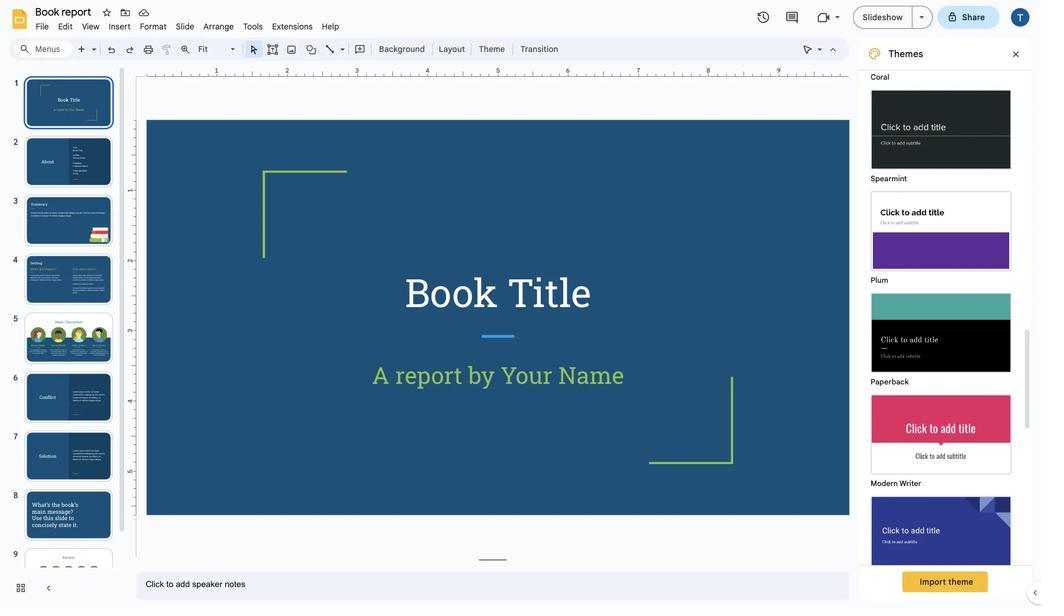 Task type: vqa. For each thing, say whether or not it's contained in the screenshot.
status
no



Task type: describe. For each thing, give the bounding box(es) containing it.
share
[[963, 12, 986, 22]]

file menu item
[[31, 20, 54, 33]]

slideshow
[[863, 12, 903, 22]]

insert
[[109, 21, 131, 32]]

slide menu item
[[171, 20, 199, 33]]

menu bar inside menu bar "banner"
[[31, 15, 344, 34]]

Plum radio
[[866, 186, 1018, 287]]

slideshow button
[[854, 6, 913, 29]]

transition
[[521, 44, 559, 54]]

help menu item
[[318, 20, 344, 33]]

import theme button
[[903, 572, 989, 593]]

transition button
[[516, 40, 564, 58]]

help
[[322, 21, 339, 32]]

format menu item
[[135, 20, 171, 33]]

Zoom text field
[[197, 41, 229, 57]]

coral
[[871, 73, 890, 82]]

tools menu item
[[239, 20, 268, 33]]

themes
[[889, 48, 924, 60]]

tools
[[243, 21, 263, 32]]

menu bar banner
[[0, 0, 1042, 610]]

layout button
[[436, 40, 469, 58]]

theme
[[949, 578, 974, 588]]

theme button
[[474, 40, 511, 58]]

format
[[140, 21, 167, 32]]

edit menu item
[[54, 20, 77, 33]]

background
[[379, 44, 425, 54]]

insert menu item
[[104, 20, 135, 33]]

Zoom field
[[195, 41, 241, 58]]

shape image
[[305, 41, 318, 57]]

arrange
[[204, 21, 234, 32]]

slide
[[176, 21, 194, 32]]



Task type: locate. For each thing, give the bounding box(es) containing it.
themes section
[[859, 0, 1033, 601]]

writer
[[900, 480, 922, 489]]

Paperback radio
[[866, 287, 1018, 389]]

extensions menu item
[[268, 20, 318, 33]]

Rename text field
[[31, 5, 98, 19]]

share button
[[938, 6, 1000, 29]]

insert image image
[[285, 41, 299, 57]]

Modern Writer radio
[[866, 389, 1018, 491]]

navigation inside 'themes' application
[[0, 65, 127, 610]]

modern writer
[[871, 480, 922, 489]]

new slide with layout image
[[89, 42, 97, 46]]

plum
[[871, 276, 889, 285]]

theme
[[479, 44, 505, 54]]

file
[[36, 21, 49, 32]]

Spearmint radio
[[866, 84, 1018, 186]]

Menus field
[[14, 41, 72, 57]]

main toolbar
[[42, 0, 564, 511]]

background button
[[374, 40, 430, 58]]

paperback
[[871, 378, 909, 387]]

view menu item
[[77, 20, 104, 33]]

layout
[[439, 44, 465, 54]]

menu bar containing file
[[31, 15, 344, 34]]

Geometric radio
[[866, 491, 1018, 593]]

extensions
[[272, 21, 313, 32]]

presentation options image
[[920, 16, 925, 19]]

modern
[[871, 480, 899, 489]]

import
[[921, 578, 947, 588]]

geometric image
[[872, 498, 1011, 576]]

Star checkbox
[[99, 5, 115, 21]]

spearmint
[[871, 174, 908, 184]]

themes application
[[0, 0, 1042, 610]]

Coral radio
[[866, 0, 1018, 84]]

navigation
[[0, 65, 127, 610]]

import theme
[[921, 578, 974, 588]]

mode and view toolbar
[[799, 38, 843, 61]]

arrange menu item
[[199, 20, 239, 33]]

view
[[82, 21, 100, 32]]

edit
[[58, 21, 73, 32]]

menu bar
[[31, 15, 344, 34]]



